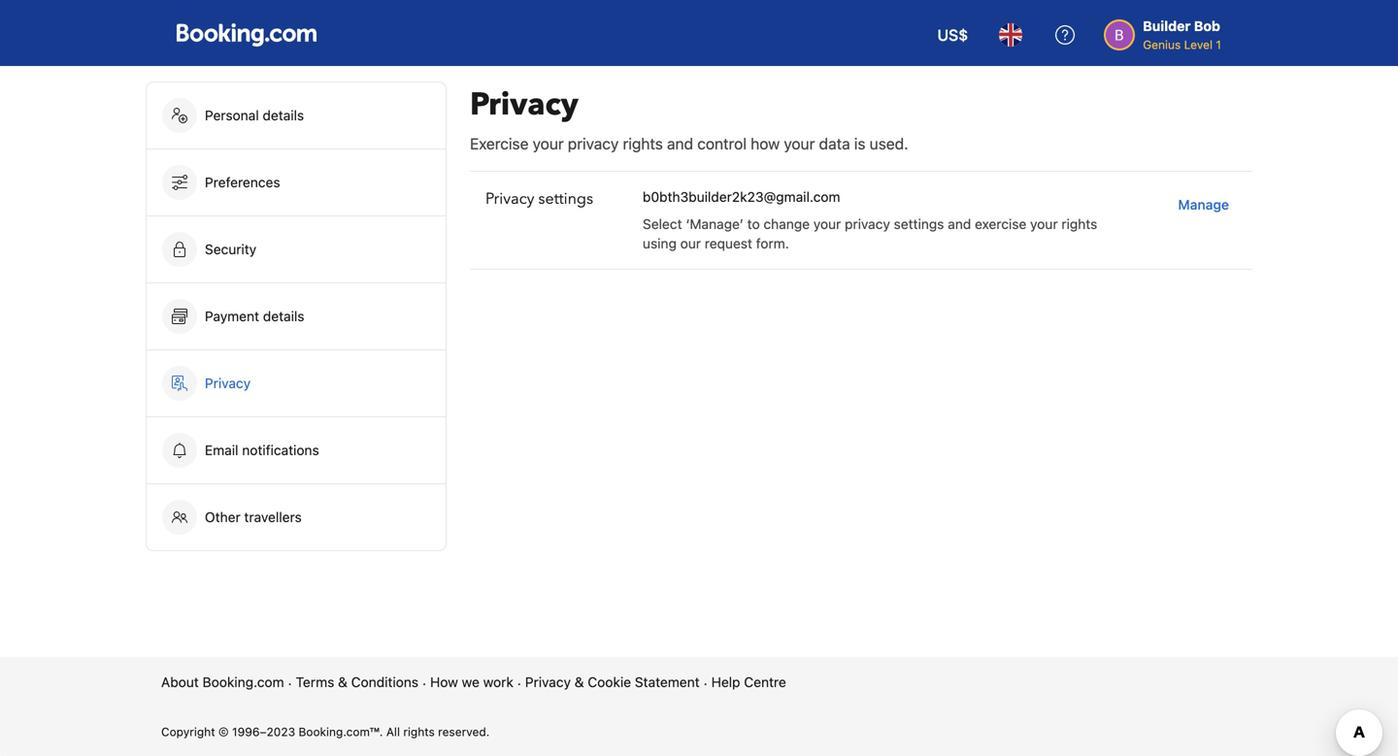 Task type: describe. For each thing, give the bounding box(es) containing it.
rights inside select 'manage' to change your privacy settings and exercise your rights using our request form.
[[1062, 216, 1097, 232]]

personal details link
[[147, 83, 446, 149]]

other
[[205, 509, 241, 525]]

privacy for privacy exercise your privacy rights and control how your data is used.
[[470, 84, 578, 126]]

how we work link
[[430, 673, 514, 692]]

b0bth3builder2k23@gmail.com
[[643, 189, 840, 205]]

how
[[430, 674, 458, 690]]

reserved.
[[438, 725, 490, 739]]

security link
[[147, 217, 446, 283]]

is
[[854, 134, 866, 153]]

work
[[483, 674, 514, 690]]

privacy link
[[147, 351, 446, 417]]

travellers
[[244, 509, 302, 525]]

payment details
[[205, 308, 308, 324]]

preferences link
[[147, 150, 446, 216]]

other travellers link
[[147, 485, 446, 551]]

help centre link
[[711, 673, 786, 692]]

settings inside select 'manage' to change your privacy settings and exercise your rights using our request form.
[[894, 216, 944, 232]]

control
[[697, 134, 747, 153]]

& for privacy
[[575, 674, 584, 690]]

personal details
[[205, 107, 304, 123]]

bob
[[1194, 18, 1220, 34]]

privacy for privacy
[[205, 375, 251, 391]]

how
[[751, 134, 780, 153]]

2 vertical spatial rights
[[403, 725, 435, 739]]

privacy inside select 'manage' to change your privacy settings and exercise your rights using our request form.
[[845, 216, 890, 232]]

cookie
[[588, 674, 631, 690]]

payment details link
[[147, 284, 446, 350]]

to
[[747, 216, 760, 232]]

we
[[462, 674, 480, 690]]

privacy inside the privacy exercise your privacy rights and control how your data is used.
[[568, 134, 619, 153]]

details for personal details
[[263, 107, 304, 123]]

exercise
[[975, 216, 1027, 232]]

all
[[386, 725, 400, 739]]

privacy & cookie statement
[[525, 674, 700, 690]]

email notifications
[[205, 442, 319, 458]]

builder bob genius level 1
[[1143, 18, 1221, 51]]

©
[[218, 725, 229, 739]]

and inside select 'manage' to change your privacy settings and exercise your rights using our request form.
[[948, 216, 971, 232]]

notifications
[[242, 442, 319, 458]]

privacy & cookie statement link
[[525, 673, 700, 692]]

data
[[819, 134, 850, 153]]

select 'manage' to change your privacy settings and exercise your rights using our request form.
[[643, 216, 1097, 251]]

builder
[[1143, 18, 1191, 34]]

our
[[680, 235, 701, 251]]



Task type: vqa. For each thing, say whether or not it's contained in the screenshot.
of to the right
no



Task type: locate. For each thing, give the bounding box(es) containing it.
level
[[1184, 38, 1213, 51]]

and left "control"
[[667, 134, 693, 153]]

privacy inside privacy link
[[205, 375, 251, 391]]

details for payment details
[[263, 308, 304, 324]]

2 & from the left
[[575, 674, 584, 690]]

1 vertical spatial and
[[948, 216, 971, 232]]

change
[[764, 216, 810, 232]]

privacy down is
[[845, 216, 890, 232]]

other travellers
[[205, 509, 302, 525]]

1 horizontal spatial settings
[[894, 216, 944, 232]]

preferences
[[205, 174, 280, 190]]

security
[[205, 241, 257, 257]]

privacy up exercise
[[470, 84, 578, 126]]

using
[[643, 235, 677, 251]]

1 vertical spatial rights
[[1062, 216, 1097, 232]]

terms & conditions
[[296, 674, 419, 690]]

about booking.com link
[[161, 673, 284, 692]]

payment
[[205, 308, 259, 324]]

copyright
[[161, 725, 215, 739]]

0 horizontal spatial rights
[[403, 725, 435, 739]]

centre
[[744, 674, 786, 690]]

0 vertical spatial details
[[263, 107, 304, 123]]

booking.com™.
[[299, 725, 383, 739]]

privacy inside the privacy exercise your privacy rights and control how your data is used.
[[470, 84, 578, 126]]

privacy inside privacy & cookie statement link
[[525, 674, 571, 690]]

settings
[[538, 188, 593, 210], [894, 216, 944, 232]]

2 details from the top
[[263, 308, 304, 324]]

about booking.com
[[161, 674, 284, 690]]

0 horizontal spatial &
[[338, 674, 348, 690]]

about
[[161, 674, 199, 690]]

manage link
[[1170, 187, 1237, 222]]

how we work
[[430, 674, 514, 690]]

1 & from the left
[[338, 674, 348, 690]]

1996–2023
[[232, 725, 295, 739]]

and left exercise
[[948, 216, 971, 232]]

1 horizontal spatial rights
[[623, 134, 663, 153]]

rights left "control"
[[623, 134, 663, 153]]

rights
[[623, 134, 663, 153], [1062, 216, 1097, 232], [403, 725, 435, 739]]

& right terms
[[338, 674, 348, 690]]

0 horizontal spatial settings
[[538, 188, 593, 210]]

manage
[[1178, 197, 1229, 213]]

help
[[711, 674, 740, 690]]

genius
[[1143, 38, 1181, 51]]

1 vertical spatial privacy
[[845, 216, 890, 232]]

terms
[[296, 674, 334, 690]]

personal
[[205, 107, 259, 123]]

2 horizontal spatial rights
[[1062, 216, 1097, 232]]

terms & conditions link
[[296, 673, 419, 692]]

form.
[[756, 235, 789, 251]]

1 details from the top
[[263, 107, 304, 123]]

copyright © 1996–2023 booking.com™. all rights reserved.
[[161, 725, 490, 739]]

1 horizontal spatial and
[[948, 216, 971, 232]]

used.
[[870, 134, 908, 153]]

email notifications link
[[147, 418, 446, 484]]

1
[[1216, 38, 1221, 51]]

1 vertical spatial details
[[263, 308, 304, 324]]

email
[[205, 442, 238, 458]]

help centre
[[711, 674, 786, 690]]

rights right exercise
[[1062, 216, 1097, 232]]

&
[[338, 674, 348, 690], [575, 674, 584, 690]]

0 horizontal spatial and
[[667, 134, 693, 153]]

statement
[[635, 674, 700, 690]]

conditions
[[351, 674, 419, 690]]

& for terms
[[338, 674, 348, 690]]

booking.com
[[203, 674, 284, 690]]

0 vertical spatial and
[[667, 134, 693, 153]]

'manage'
[[686, 216, 744, 232]]

privacy up privacy settings
[[568, 134, 619, 153]]

0 vertical spatial settings
[[538, 188, 593, 210]]

request
[[705, 235, 752, 251]]

privacy
[[470, 84, 578, 126], [485, 188, 534, 210], [205, 375, 251, 391], [525, 674, 571, 690]]

details
[[263, 107, 304, 123], [263, 308, 304, 324]]

& inside "link"
[[338, 674, 348, 690]]

0 vertical spatial privacy
[[568, 134, 619, 153]]

privacy down payment
[[205, 375, 251, 391]]

& left 'cookie'
[[575, 674, 584, 690]]

privacy
[[568, 134, 619, 153], [845, 216, 890, 232]]

0 horizontal spatial privacy
[[568, 134, 619, 153]]

1 horizontal spatial &
[[575, 674, 584, 690]]

1 horizontal spatial privacy
[[845, 216, 890, 232]]

your
[[533, 134, 564, 153], [784, 134, 815, 153], [813, 216, 841, 232], [1030, 216, 1058, 232]]

details right personal
[[263, 107, 304, 123]]

privacy exercise your privacy rights and control how your data is used.
[[470, 84, 908, 153]]

privacy down exercise
[[485, 188, 534, 210]]

privacy for privacy & cookie statement
[[525, 674, 571, 690]]

us$ button
[[926, 12, 980, 58]]

1 vertical spatial settings
[[894, 216, 944, 232]]

privacy for privacy settings
[[485, 188, 534, 210]]

exercise
[[470, 134, 529, 153]]

privacy right work
[[525, 674, 571, 690]]

rights right all
[[403, 725, 435, 739]]

rights inside the privacy exercise your privacy rights and control how your data is used.
[[623, 134, 663, 153]]

us$
[[937, 26, 968, 44]]

and inside the privacy exercise your privacy rights and control how your data is used.
[[667, 134, 693, 153]]

0 vertical spatial rights
[[623, 134, 663, 153]]

and
[[667, 134, 693, 153], [948, 216, 971, 232]]

select
[[643, 216, 682, 232]]

privacy settings
[[485, 188, 593, 210]]

details right payment
[[263, 308, 304, 324]]



